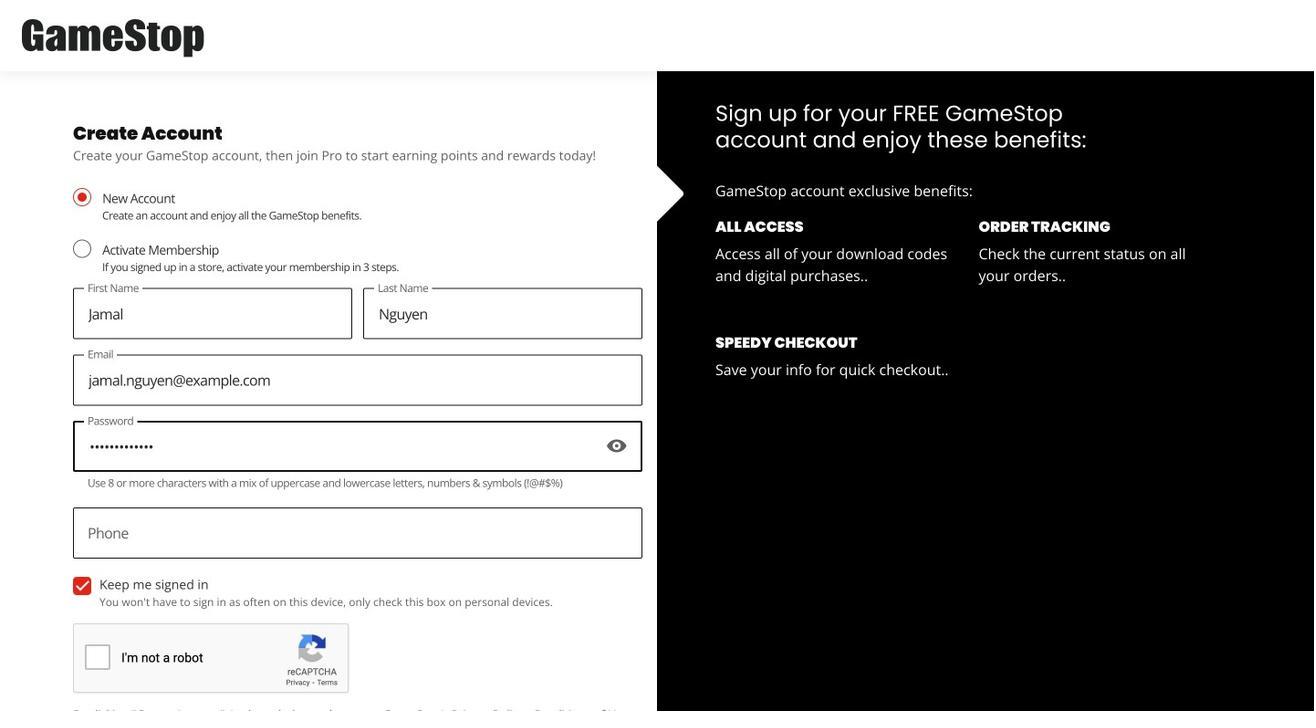 Task type: locate. For each thing, give the bounding box(es) containing it.
None text field
[[363, 288, 643, 339], [73, 508, 643, 559], [363, 288, 643, 339], [73, 508, 643, 559]]

gamestop image
[[22, 16, 205, 60]]

None password field
[[73, 421, 643, 472]]

None text field
[[73, 288, 352, 339], [73, 355, 643, 406], [73, 288, 352, 339], [73, 355, 643, 406]]



Task type: vqa. For each thing, say whether or not it's contained in the screenshot.
GameStop Pro Icon
no



